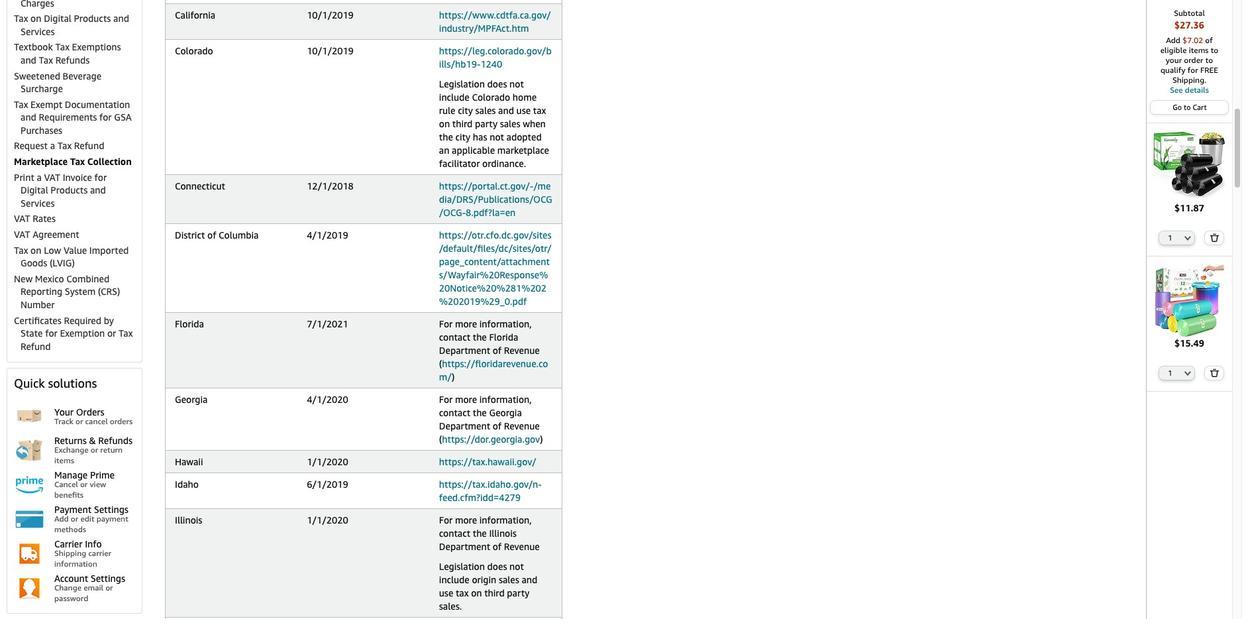 Task type: describe. For each thing, give the bounding box(es) containing it.
more for illinois
[[455, 514, 477, 526]]

tax down tax on digital products and services link
[[55, 41, 70, 53]]

new mexico combined reporting system (crs) number link
[[14, 273, 120, 310]]

1 for $11.87
[[1169, 233, 1173, 242]]

marketplace
[[498, 144, 549, 156]]

10/1/2019 for colorado
[[307, 45, 354, 56]]

2 services from the top
[[21, 197, 55, 209]]

tax inside legislation does not include origin sales and use tax on third party sales.
[[456, 587, 469, 598]]

ills/hb19-
[[439, 58, 481, 70]]

florida inside for more information, contact the florida department of revenue (
[[489, 331, 518, 343]]

sweetened beverage surcharge link
[[14, 70, 101, 94]]

https://tax.idaho.gov/n- feed.cfm?idd=4279 link
[[439, 479, 542, 503]]

legislation for colorado
[[439, 78, 485, 89]]

0 vertical spatial city
[[458, 105, 473, 116]]

dropdown image for $11.87
[[1185, 235, 1192, 240]]

request a tax refund link
[[14, 140, 104, 151]]

your
[[54, 406, 74, 417]]

on up the goods
[[31, 244, 41, 256]]

of for for more information, contact the illinois department of revenue
[[493, 541, 502, 552]]

/ocg-
[[439, 207, 466, 218]]

georgia inside for more information, contact the georgia department of revenue (
[[489, 407, 522, 418]]

and down invoice
[[90, 184, 106, 196]]

0 vertical spatial products
[[74, 13, 111, 24]]

(lvig)
[[50, 257, 75, 269]]

1/1/2020 for hawaii
[[307, 456, 348, 467]]

0 horizontal spatial florida
[[175, 318, 204, 329]]

password
[[54, 593, 88, 603]]

tax inside legislation does not include colorado home rule city sales and use tax on third party                            sales when the city has not adopted an applicable marketplace facilitator ordinance.
[[533, 105, 546, 116]]

payment
[[97, 514, 128, 524]]

see details link
[[1154, 85, 1226, 95]]

2 vertical spatial vat
[[14, 229, 30, 240]]

https://tax.hawaii.gov/ link
[[439, 456, 537, 467]]

settings for account settings
[[91, 573, 125, 584]]

applicable
[[452, 144, 495, 156]]

hommaly 1.2 gallon 240 pcs small black trash bags, strong garbage bags, bathroom trash can bin liners unscented, mini plastic bags for office, waste basket liner, fit 3,4.5,6 liters, 0.5,0.8,1,1.2 gal image
[[1154, 129, 1226, 201]]

0 vertical spatial sales
[[476, 105, 496, 116]]

surcharge
[[21, 83, 63, 94]]

an
[[439, 144, 450, 156]]

exemption
[[60, 328, 105, 339]]

gsa
[[114, 112, 132, 123]]

free
[[1201, 65, 1219, 75]]

adopted
[[507, 131, 542, 142]]

https://dor.georgia.gov link
[[442, 433, 540, 445]]

certificates
[[14, 315, 62, 326]]

$15.49
[[1175, 338, 1205, 349]]

reporting
[[21, 286, 62, 297]]

feed.cfm?idd=4279
[[439, 492, 521, 503]]

request
[[14, 140, 48, 151]]

system
[[65, 286, 96, 297]]

by
[[104, 315, 114, 326]]

revenue for florida
[[504, 345, 540, 356]]

dia/drs/publications/ocg
[[439, 194, 553, 205]]

1 vertical spatial not
[[490, 131, 504, 142]]

carrier info shipping carrier information
[[54, 538, 111, 569]]

requirements
[[39, 112, 97, 123]]

$27.36
[[1175, 19, 1205, 30]]

go to cart
[[1173, 103, 1207, 111]]

low
[[44, 244, 61, 256]]

change
[[54, 583, 82, 593]]

account settings change email or password
[[54, 573, 125, 603]]

or inside tax on digital products and services textbook tax exemptions and tax refunds sweetened beverage surcharge tax exempt documentation and requirements for gsa purchases request a tax refund marketplace tax collection print a vat invoice for digital products and services vat rates vat agreement tax on low value imported goods (lvig) new mexico combined reporting system (crs) number certificates required by state for exemption or tax refund
[[107, 328, 116, 339]]

combined
[[66, 273, 110, 284]]

eligible
[[1161, 45, 1187, 55]]

https://otr.cfo.dc.gov/sites
[[439, 229, 552, 241]]

legislation does not include origin sales and use tax on third party sales.
[[439, 561, 538, 612]]

more for georgia
[[455, 394, 477, 405]]

and up exemptions
[[113, 13, 129, 24]]

track
[[54, 416, 73, 426]]

manage prime image
[[14, 469, 45, 500]]

mexico
[[35, 273, 64, 284]]

department for https://floridarevenue.co m/
[[439, 345, 490, 356]]

20notice%20%281%202
[[439, 282, 547, 294]]

or inside account settings change email or password
[[105, 583, 113, 593]]

orders
[[76, 406, 104, 417]]

https://tax.hawaii.gov/
[[439, 456, 537, 467]]

qualify
[[1161, 65, 1186, 75]]

carrier info image
[[14, 538, 45, 569]]

https://floridarevenue.co m/ link
[[439, 358, 548, 382]]

for more information, contact the florida department of revenue (
[[439, 318, 540, 369]]

refunds inside tax on digital products and services textbook tax exemptions and tax refunds sweetened beverage surcharge tax exempt documentation and requirements for gsa purchases request a tax refund marketplace tax collection print a vat invoice for digital products and services vat rates vat agreement tax on low value imported goods (lvig) new mexico combined reporting system (crs) number certificates required by state for exemption or tax refund
[[55, 54, 90, 66]]

/default/files/dc/sites/otr/
[[439, 243, 552, 254]]

revenue for georgia
[[504, 420, 540, 431]]

quick solutions
[[14, 376, 97, 391]]

delete image for $15.49
[[1210, 369, 1220, 377]]

0 vertical spatial colorado
[[175, 45, 213, 56]]

to up free
[[1211, 45, 1219, 55]]

go to cart link
[[1151, 101, 1229, 114]]

0 vertical spatial vat
[[44, 171, 60, 183]]

goods
[[21, 257, 47, 269]]

hawaii
[[175, 456, 203, 467]]

see details
[[1171, 85, 1209, 95]]

0 horizontal spatial refund
[[21, 341, 51, 352]]

returns
[[54, 435, 87, 446]]

your orders image
[[14, 401, 45, 432]]

facilitator
[[439, 158, 480, 169]]

10/1/2019 for california
[[307, 9, 354, 21]]

for for for more information, contact the florida department of revenue (
[[439, 318, 453, 329]]

for down documentation
[[99, 112, 112, 123]]

your orders track or cancel orders
[[54, 406, 133, 426]]

returns & refunds image
[[14, 435, 45, 466]]

state
[[21, 328, 43, 339]]

orders
[[110, 416, 133, 426]]

8.pdf?la=en
[[466, 207, 516, 218]]

0 horizontal spatial a
[[37, 171, 42, 183]]

1 vertical spatial city
[[456, 131, 471, 142]]

rates
[[33, 213, 56, 224]]

the for for more information, contact the georgia department of revenue (
[[473, 407, 487, 418]]

for down 'certificates'
[[45, 328, 57, 339]]

required
[[64, 315, 101, 326]]

department for https://dor.georgia.gov
[[439, 420, 490, 431]]

1 vertical spatial )
[[540, 433, 543, 445]]

0 vertical spatial digital
[[44, 13, 71, 24]]

not for legislation does not include origin sales and use tax on third party sales.
[[510, 561, 524, 572]]

information
[[54, 559, 97, 569]]

exemptions
[[72, 41, 121, 53]]

legislation for origin
[[439, 561, 485, 572]]

legislation does not include colorado home rule city sales and use tax on third party                            sales when the city has not adopted an applicable marketplace facilitator ordinance.
[[439, 78, 549, 169]]

https://otr.cfo.dc.gov/sites /default/files/dc/sites/otr/ page_content/attachment s/wayfair%20response% 20notice%20%281%202 %202019%29_0.pdf link
[[439, 229, 552, 307]]

$11.87
[[1175, 202, 1205, 213]]

of right district
[[207, 229, 216, 241]]

and inside legislation does not include colorado home rule city sales and use tax on third party                            sales when the city has not adopted an applicable marketplace facilitator ordinance.
[[498, 105, 514, 116]]

information, for florida
[[480, 318, 532, 329]]

items inside of eligible items to your order to qualify for free shipping.
[[1189, 45, 1209, 55]]

certificates required by state for exemption or tax refund link
[[14, 315, 133, 352]]

for more information, contact the illinois department of revenue
[[439, 514, 540, 552]]

include for city
[[439, 91, 470, 103]]

for for for more information, contact the illinois department of revenue
[[439, 514, 453, 526]]

0 horizontal spatial )
[[452, 371, 455, 382]]

of eligible items to your order to qualify for free shipping.
[[1161, 35, 1219, 85]]

tax up invoice
[[70, 156, 85, 167]]

colorado inside legislation does not include colorado home rule city sales and use tax on third party                            sales when the city has not adopted an applicable marketplace facilitator ordinance.
[[472, 91, 510, 103]]

invoice
[[63, 171, 92, 183]]

returns & refunds exchange or return items
[[54, 435, 133, 465]]

vat rates link
[[14, 213, 56, 224]]

print
[[14, 171, 34, 183]]

0 vertical spatial a
[[50, 140, 55, 151]]

tax up sweetened
[[39, 54, 53, 66]]

&
[[89, 435, 96, 446]]

exempt
[[31, 99, 62, 110]]

contact for https://dor.georgia.gov
[[439, 407, 471, 418]]

or inside the your orders track or cancel orders
[[76, 416, 83, 426]]

tax on digital products and services textbook tax exemptions and tax refunds sweetened beverage surcharge tax exempt documentation and requirements for gsa purchases request a tax refund marketplace tax collection print a vat invoice for digital products and services vat rates vat agreement tax on low value imported goods (lvig) new mexico combined reporting system (crs) number certificates required by state for exemption or tax refund
[[14, 13, 133, 352]]

has
[[473, 131, 487, 142]]

tax exempt documentation and requirements for gsa purchases link
[[14, 99, 132, 136]]

1240
[[481, 58, 503, 70]]



Task type: locate. For each thing, give the bounding box(es) containing it.
1 include from the top
[[439, 91, 470, 103]]

or right email
[[105, 583, 113, 593]]

https://www.cdtfa.ca.gov/ industry/mpfact.htm
[[439, 9, 551, 34]]

2 more from the top
[[455, 394, 477, 405]]

the inside legislation does not include colorado home rule city sales and use tax on third party                            sales when the city has not adopted an applicable marketplace facilitator ordinance.
[[439, 131, 453, 142]]

https://tax.idaho.gov/n-
[[439, 479, 542, 490]]

more down https://floridarevenue.co m/ "link"
[[455, 394, 477, 405]]

does for origin
[[488, 561, 507, 572]]

1 vertical spatial revenue
[[504, 420, 540, 431]]

dropdown image for $15.49
[[1185, 371, 1192, 376]]

1 dropdown image from the top
[[1185, 235, 1192, 240]]

)
[[452, 371, 455, 382], [540, 433, 543, 445]]

revenue up https://floridarevenue.co
[[504, 345, 540, 356]]

2 vertical spatial not
[[510, 561, 524, 572]]

1/1/2020
[[307, 456, 348, 467], [307, 514, 348, 526]]

for down %202019%29_0.pdf
[[439, 318, 453, 329]]

1 contact from the top
[[439, 331, 471, 343]]

the for for more information, contact the florida department of revenue (
[[473, 331, 487, 343]]

or inside payment settings add or edit payment methods
[[71, 514, 78, 524]]

for inside of eligible items to your order to qualify for free shipping.
[[1188, 65, 1199, 75]]

information, for georgia
[[480, 394, 532, 405]]

items up free
[[1189, 45, 1209, 55]]

vat left rates
[[14, 213, 30, 224]]

prime
[[90, 469, 115, 481]]

1 vertical spatial does
[[488, 561, 507, 572]]

vat down 'vat rates' link
[[14, 229, 30, 240]]

1 vertical spatial digital
[[21, 184, 48, 196]]

home
[[513, 91, 537, 103]]

1 legislation from the top
[[439, 78, 485, 89]]

third down origin
[[485, 587, 505, 598]]

for for for more information, contact the georgia department of revenue (
[[439, 394, 453, 405]]

for more information, contact the georgia department of revenue (
[[439, 394, 540, 445]]

0 horizontal spatial illinois
[[175, 514, 202, 526]]

0 horizontal spatial georgia
[[175, 394, 208, 405]]

return
[[100, 445, 123, 455]]

contact
[[439, 331, 471, 343], [439, 407, 471, 418], [439, 528, 471, 539]]

2 vertical spatial more
[[455, 514, 477, 526]]

for inside for more information, contact the florida department of revenue (
[[439, 318, 453, 329]]

0 vertical spatial 1
[[1169, 233, 1173, 242]]

number
[[21, 299, 55, 310]]

revenue inside for more information, contact the illinois department of revenue
[[504, 541, 540, 552]]

of for for more information, contact the georgia department of revenue (
[[493, 420, 502, 431]]

2 vertical spatial revenue
[[504, 541, 540, 552]]

1 10/1/2019 from the top
[[307, 9, 354, 21]]

1 vertical spatial vat
[[14, 213, 30, 224]]

0 horizontal spatial items
[[54, 456, 74, 465]]

department up 'https://dor.georgia.gov' at bottom left
[[439, 420, 490, 431]]

connecticut
[[175, 180, 225, 192]]

manage prime cancel or view benefits
[[54, 469, 115, 500]]

information, inside for more information, contact the illinois department of revenue
[[480, 514, 532, 526]]

0 vertical spatial settings
[[94, 504, 129, 515]]

0 vertical spatial georgia
[[175, 394, 208, 405]]

to
[[1211, 45, 1219, 55], [1206, 55, 1214, 65], [1184, 103, 1191, 111]]

2 legislation from the top
[[439, 561, 485, 572]]

items inside returns & refunds exchange or return items
[[54, 456, 74, 465]]

1 vertical spatial florida
[[489, 331, 518, 343]]

or left view
[[80, 479, 88, 489]]

1 vertical spatial items
[[54, 456, 74, 465]]

2 contact from the top
[[439, 407, 471, 418]]

more down %202019%29_0.pdf
[[455, 318, 477, 329]]

department inside for more information, contact the florida department of revenue (
[[439, 345, 490, 356]]

on inside legislation does not include colorado home rule city sales and use tax on third party                            sales when the city has not adopted an applicable marketplace facilitator ordinance.
[[439, 118, 450, 129]]

the inside for more information, contact the illinois department of revenue
[[473, 528, 487, 539]]

not down for more information, contact the illinois department of revenue
[[510, 561, 524, 572]]

party inside legislation does not include origin sales and use tax on third party sales.
[[507, 587, 530, 598]]

georgia up hawaii
[[175, 394, 208, 405]]

beverage
[[63, 70, 101, 81]]

settings down carrier
[[91, 573, 125, 584]]

0 vertical spatial add
[[1167, 35, 1181, 45]]

for inside for more information, contact the illinois department of revenue
[[439, 514, 453, 526]]

3 contact from the top
[[439, 528, 471, 539]]

does for colorado
[[488, 78, 507, 89]]

settings inside account settings change email or password
[[91, 573, 125, 584]]

district
[[175, 229, 205, 241]]

of inside for more information, contact the georgia department of revenue (
[[493, 420, 502, 431]]

illinois down idaho
[[175, 514, 202, 526]]

refunds up 'beverage'
[[55, 54, 90, 66]]

1 ( from the top
[[439, 358, 442, 369]]

0 horizontal spatial refunds
[[55, 54, 90, 66]]

digital
[[44, 13, 71, 24], [21, 184, 48, 196]]

1 horizontal spatial refund
[[74, 140, 104, 151]]

revenue up legislation does not include origin sales and use tax on third party sales.
[[504, 541, 540, 552]]

tax left exempt on the left of page
[[14, 99, 28, 110]]

more inside for more information, contact the georgia department of revenue (
[[455, 394, 477, 405]]

payment settings image
[[14, 504, 45, 535]]

1 revenue from the top
[[504, 345, 540, 356]]

illinois inside for more information, contact the illinois department of revenue
[[489, 528, 517, 539]]

1 vertical spatial legislation
[[439, 561, 485, 572]]

and down home
[[498, 105, 514, 116]]

on inside legislation does not include origin sales and use tax on third party sales.
[[471, 587, 482, 598]]

or up methods
[[71, 514, 78, 524]]

agreement
[[33, 229, 79, 240]]

vat down marketplace
[[44, 171, 60, 183]]

sweetened
[[14, 70, 60, 81]]

revenue inside for more information, contact the florida department of revenue (
[[504, 345, 540, 356]]

third inside legislation does not include colorado home rule city sales and use tax on third party                            sales when the city has not adopted an applicable marketplace facilitator ordinance.
[[453, 118, 473, 129]]

legislation inside legislation does not include colorado home rule city sales and use tax on third party                            sales when the city has not adopted an applicable marketplace facilitator ordinance.
[[439, 78, 485, 89]]

information, down %202019%29_0.pdf
[[480, 318, 532, 329]]

contact up m/
[[439, 331, 471, 343]]

( up https://tax.hawaii.gov/
[[439, 433, 442, 445]]

0 vertical spatial party
[[475, 118, 498, 129]]

1.2 gallon/330pcs strong trash bags colorful clear garbage bags by teivio, bathroom trash can bin liners, small plastic bags for home office kitchen, multicolor image
[[1154, 264, 1226, 337]]

1 more from the top
[[455, 318, 477, 329]]

add inside payment settings add or edit payment methods
[[54, 514, 69, 524]]

imported
[[89, 244, 129, 256]]

0 vertical spatial items
[[1189, 45, 1209, 55]]

include up the rule
[[439, 91, 470, 103]]

sales.
[[439, 600, 462, 612]]

use down home
[[517, 105, 531, 116]]

services up 'vat rates' link
[[21, 197, 55, 209]]

go
[[1173, 103, 1183, 111]]

1 horizontal spatial add
[[1167, 35, 1181, 45]]

sales up has
[[476, 105, 496, 116]]

2 1 from the top
[[1169, 369, 1173, 377]]

tax up textbook
[[14, 13, 28, 24]]

1 vertical spatial 1/1/2020
[[307, 514, 348, 526]]

( for for more information, contact the georgia department of revenue (
[[439, 433, 442, 445]]

party
[[475, 118, 498, 129], [507, 587, 530, 598]]

origin
[[472, 574, 497, 585]]

1 vertical spatial use
[[439, 587, 454, 598]]

1 vertical spatial party
[[507, 587, 530, 598]]

tax on digital products and services link
[[14, 13, 129, 37]]

for left free
[[1188, 65, 1199, 75]]

%202019%29_0.pdf
[[439, 296, 527, 307]]

sales right origin
[[499, 574, 519, 585]]

revenue for illinois
[[504, 541, 540, 552]]

https://otr.cfo.dc.gov/sites /default/files/dc/sites/otr/ page_content/attachment s/wayfair%20response% 20notice%20%281%202 %202019%29_0.pdf
[[439, 229, 552, 307]]

a down purchases
[[50, 140, 55, 151]]

( inside for more information, contact the florida department of revenue (
[[439, 358, 442, 369]]

include inside legislation does not include colorado home rule city sales and use tax on third party                            sales when the city has not adopted an applicable marketplace facilitator ordinance.
[[439, 91, 470, 103]]

city right the rule
[[458, 105, 473, 116]]

the up 'https://dor.georgia.gov' at bottom left
[[473, 407, 487, 418]]

1 department from the top
[[439, 345, 490, 356]]

0 vertical spatial not
[[510, 78, 524, 89]]

to right order
[[1206, 55, 1214, 65]]

2 vertical spatial information,
[[480, 514, 532, 526]]

1 horizontal spatial items
[[1189, 45, 1209, 55]]

contact down feed.cfm?idd=4279
[[439, 528, 471, 539]]

1 1/1/2020 from the top
[[307, 456, 348, 467]]

subtotal
[[1174, 8, 1205, 18]]

the up an
[[439, 131, 453, 142]]

0 vertical spatial tax
[[533, 105, 546, 116]]

ordinance.
[[483, 158, 526, 169]]

collection
[[87, 156, 132, 167]]

delete image
[[1210, 233, 1220, 242], [1210, 369, 1220, 377]]

textbook tax exemptions and tax refunds link
[[14, 41, 121, 66]]

digital down print
[[21, 184, 48, 196]]

1 vertical spatial services
[[21, 197, 55, 209]]

contact inside for more information, contact the georgia department of revenue (
[[439, 407, 471, 418]]

tax up sales. at the bottom of the page
[[456, 587, 469, 598]]

city up applicable
[[456, 131, 471, 142]]

( for for more information, contact the florida department of revenue (
[[439, 358, 442, 369]]

1 vertical spatial illinois
[[489, 528, 517, 539]]

0 horizontal spatial colorado
[[175, 45, 213, 56]]

refunds
[[55, 54, 90, 66], [98, 435, 133, 446]]

information, down https://floridarevenue.co m/
[[480, 394, 532, 405]]

for down collection
[[95, 171, 107, 183]]

georgia
[[175, 394, 208, 405], [489, 407, 522, 418]]

the for for more information, contact the illinois department of revenue
[[473, 528, 487, 539]]

department inside for more information, contact the illinois department of revenue
[[439, 541, 490, 552]]

1 vertical spatial dropdown image
[[1185, 371, 1192, 376]]

3 for from the top
[[439, 514, 453, 526]]

department
[[439, 345, 490, 356], [439, 420, 490, 431], [439, 541, 490, 552]]

1 vertical spatial products
[[51, 184, 88, 196]]

your
[[1166, 55, 1182, 65]]

1 vertical spatial 10/1/2019
[[307, 45, 354, 56]]

3 more from the top
[[455, 514, 477, 526]]

department up origin
[[439, 541, 490, 552]]

district of columbia
[[175, 229, 259, 241]]

use up sales. at the bottom of the page
[[439, 587, 454, 598]]

solutions
[[48, 376, 97, 391]]

0 vertical spatial information,
[[480, 318, 532, 329]]

7/1/2021
[[307, 318, 348, 329]]

0 vertical spatial 10/1/2019
[[307, 9, 354, 21]]

carrier
[[54, 538, 83, 550]]

refund
[[74, 140, 104, 151], [21, 341, 51, 352]]

include inside legislation does not include origin sales and use tax on third party sales.
[[439, 574, 470, 585]]

digital up textbook tax exemptions and tax refunds link
[[44, 13, 71, 24]]

of inside for more information, contact the florida department of revenue (
[[493, 345, 502, 356]]

1 vertical spatial sales
[[500, 118, 521, 129]]

of for for more information, contact the florida department of revenue (
[[493, 345, 502, 356]]

does inside legislation does not include origin sales and use tax on third party sales.
[[488, 561, 507, 572]]

does
[[488, 78, 507, 89], [488, 561, 507, 572]]

refund up collection
[[74, 140, 104, 151]]

more
[[455, 318, 477, 329], [455, 394, 477, 405], [455, 514, 477, 526]]

0 vertical spatial )
[[452, 371, 455, 382]]

1 horizontal spatial illinois
[[489, 528, 517, 539]]

use inside legislation does not include colorado home rule city sales and use tax on third party                            sales when the city has not adopted an applicable marketplace facilitator ordinance.
[[517, 105, 531, 116]]

1 does from the top
[[488, 78, 507, 89]]

0 vertical spatial legislation
[[439, 78, 485, 89]]

1 vertical spatial tax
[[456, 587, 469, 598]]

0 vertical spatial contact
[[439, 331, 471, 343]]

2 vertical spatial department
[[439, 541, 490, 552]]

tax up the goods
[[14, 244, 28, 256]]

account settings image
[[14, 573, 45, 604]]

refunds inside returns & refunds exchange or return items
[[98, 435, 133, 446]]

1 horizontal spatial party
[[507, 587, 530, 598]]

of right $7.02
[[1206, 35, 1213, 45]]

2 1/1/2020 from the top
[[307, 514, 348, 526]]

revenue up the https://dor.georgia.gov )
[[504, 420, 540, 431]]

party up has
[[475, 118, 498, 129]]

1 horizontal spatial use
[[517, 105, 531, 116]]

0 vertical spatial for
[[439, 318, 453, 329]]

settings for payment settings
[[94, 504, 129, 515]]

3 department from the top
[[439, 541, 490, 552]]

2 ( from the top
[[439, 433, 442, 445]]

0 vertical spatial 1/1/2020
[[307, 456, 348, 467]]

2 information, from the top
[[480, 394, 532, 405]]

6/1/2019
[[307, 479, 348, 490]]

more for florida
[[455, 318, 477, 329]]

1 services from the top
[[21, 26, 55, 37]]

2 does from the top
[[488, 561, 507, 572]]

1 vertical spatial add
[[54, 514, 69, 524]]

methods
[[54, 524, 86, 534]]

contact inside for more information, contact the illinois department of revenue
[[439, 528, 471, 539]]

does down 1240 on the left of the page
[[488, 78, 507, 89]]

does inside legislation does not include colorado home rule city sales and use tax on third party                            sales when the city has not adopted an applicable marketplace facilitator ordinance.
[[488, 78, 507, 89]]

refunds down orders
[[98, 435, 133, 446]]

1 vertical spatial colorado
[[472, 91, 510, 103]]

revenue inside for more information, contact the georgia department of revenue (
[[504, 420, 540, 431]]

or inside returns & refunds exchange or return items
[[91, 445, 98, 455]]

to right 'go'
[[1184, 103, 1191, 111]]

products
[[74, 13, 111, 24], [51, 184, 88, 196]]

0 vertical spatial (
[[439, 358, 442, 369]]

of inside of eligible items to your order to qualify for free shipping.
[[1206, 35, 1213, 45]]

contact inside for more information, contact the florida department of revenue (
[[439, 331, 471, 343]]

0 vertical spatial dropdown image
[[1185, 235, 1192, 240]]

https://leg.colorado.gov/b ills/hb19-1240 link
[[439, 45, 552, 70]]

tax
[[14, 13, 28, 24], [55, 41, 70, 53], [39, 54, 53, 66], [14, 99, 28, 110], [57, 140, 72, 151], [70, 156, 85, 167], [14, 244, 28, 256], [119, 328, 133, 339]]

0 vertical spatial include
[[439, 91, 470, 103]]

for inside for more information, contact the georgia department of revenue (
[[439, 394, 453, 405]]

on down origin
[[471, 587, 482, 598]]

more inside for more information, contact the illinois department of revenue
[[455, 514, 477, 526]]

of inside for more information, contact the illinois department of revenue
[[493, 541, 502, 552]]

payment
[[54, 504, 91, 515]]

not for legislation does not include colorado home rule city sales and use tax on third party                            sales when the city has not adopted an applicable marketplace facilitator ordinance.
[[510, 78, 524, 89]]

add up methods
[[54, 514, 69, 524]]

information, for illinois
[[480, 514, 532, 526]]

0 vertical spatial does
[[488, 78, 507, 89]]

cancel
[[85, 416, 108, 426]]

) right for more information, contact the georgia department of revenue (
[[540, 433, 543, 445]]

( inside for more information, contact the georgia department of revenue (
[[439, 433, 442, 445]]

and down textbook
[[21, 54, 36, 66]]

1 vertical spatial information,
[[480, 394, 532, 405]]

of up the https://dor.georgia.gov )
[[493, 420, 502, 431]]

/me
[[534, 180, 551, 192]]

2 dropdown image from the top
[[1185, 371, 1192, 376]]

vat
[[44, 171, 60, 183], [14, 213, 30, 224], [14, 229, 30, 240]]

tax down purchases
[[57, 140, 72, 151]]

contact for https://floridarevenue.co m/
[[439, 331, 471, 343]]

of up origin
[[493, 541, 502, 552]]

delete image for $11.87
[[1210, 233, 1220, 242]]

1 vertical spatial refund
[[21, 341, 51, 352]]

$7.02
[[1183, 35, 1204, 45]]

) down https://floridarevenue.co
[[452, 371, 455, 382]]

legislation up origin
[[439, 561, 485, 572]]

or inside manage prime cancel or view benefits
[[80, 479, 88, 489]]

1 horizontal spatial refunds
[[98, 435, 133, 446]]

and
[[113, 13, 129, 24], [21, 54, 36, 66], [498, 105, 514, 116], [21, 112, 36, 123], [90, 184, 106, 196], [522, 574, 538, 585]]

1 vertical spatial for
[[439, 394, 453, 405]]

or right track
[[76, 416, 83, 426]]

use inside legislation does not include origin sales and use tax on third party sales.
[[439, 587, 454, 598]]

settings
[[94, 504, 129, 515], [91, 573, 125, 584]]

1 horizontal spatial colorado
[[472, 91, 510, 103]]

contact down m/
[[439, 407, 471, 418]]

of up https://floridarevenue.co
[[493, 345, 502, 356]]

1 vertical spatial (
[[439, 433, 442, 445]]

a right print
[[37, 171, 42, 183]]

0 vertical spatial refunds
[[55, 54, 90, 66]]

1 horizontal spatial a
[[50, 140, 55, 151]]

sales inside legislation does not include origin sales and use tax on third party sales.
[[499, 574, 519, 585]]

dropdown image down the $15.49
[[1185, 371, 1192, 376]]

illinois down feed.cfm?idd=4279
[[489, 528, 517, 539]]

2 for from the top
[[439, 394, 453, 405]]

information, inside for more information, contact the florida department of revenue (
[[480, 318, 532, 329]]

legislation down ills/hb19- at left top
[[439, 78, 485, 89]]

0 vertical spatial use
[[517, 105, 531, 116]]

textbook
[[14, 41, 53, 53]]

the inside for more information, contact the florida department of revenue (
[[473, 331, 487, 343]]

0 horizontal spatial use
[[439, 587, 454, 598]]

1 horizontal spatial florida
[[489, 331, 518, 343]]

payment settings add or edit payment methods
[[54, 504, 129, 534]]

1 for $15.49
[[1169, 369, 1173, 377]]

does up origin
[[488, 561, 507, 572]]

https://portal.ct.gov/-/me dia/drs/publications/ocg /ocg-8.pdf?la=en link
[[439, 180, 553, 218]]

3 information, from the top
[[480, 514, 532, 526]]

https://dor.georgia.gov
[[442, 433, 540, 445]]

purchases
[[21, 125, 62, 136]]

2 vertical spatial for
[[439, 514, 453, 526]]

for down m/
[[439, 394, 453, 405]]

products up exemptions
[[74, 13, 111, 24]]

1 horizontal spatial tax
[[533, 105, 546, 116]]

3 revenue from the top
[[504, 541, 540, 552]]

2 include from the top
[[439, 574, 470, 585]]

on up textbook
[[31, 13, 41, 24]]

and inside legislation does not include origin sales and use tax on third party sales.
[[522, 574, 538, 585]]

2 department from the top
[[439, 420, 490, 431]]

1 horizontal spatial georgia
[[489, 407, 522, 418]]

1/1/2020 down 6/1/2019
[[307, 514, 348, 526]]

not up home
[[510, 78, 524, 89]]

third inside legislation does not include origin sales and use tax on third party sales.
[[485, 587, 505, 598]]

1 vertical spatial refunds
[[98, 435, 133, 446]]

party inside legislation does not include colorado home rule city sales and use tax on third party                            sales when the city has not adopted an applicable marketplace facilitator ordinance.
[[475, 118, 498, 129]]

1 information, from the top
[[480, 318, 532, 329]]

1 vertical spatial georgia
[[489, 407, 522, 418]]

include for use
[[439, 574, 470, 585]]

0 vertical spatial illinois
[[175, 514, 202, 526]]

https://dor.georgia.gov )
[[442, 433, 543, 445]]

marketplace
[[14, 156, 68, 167]]

products down invoice
[[51, 184, 88, 196]]

settings inside payment settings add or edit payment methods
[[94, 504, 129, 515]]

subtotal $27.36
[[1174, 8, 1205, 30]]

and up purchases
[[21, 112, 36, 123]]

services up textbook
[[21, 26, 55, 37]]

settings down view
[[94, 504, 129, 515]]

1 vertical spatial delete image
[[1210, 369, 1220, 377]]

1
[[1169, 233, 1173, 242], [1169, 369, 1173, 377]]

more down feed.cfm?idd=4279
[[455, 514, 477, 526]]

items down the exchange
[[54, 456, 74, 465]]

department inside for more information, contact the georgia department of revenue (
[[439, 420, 490, 431]]

1 vertical spatial a
[[37, 171, 42, 183]]

on down the rule
[[439, 118, 450, 129]]

1 delete image from the top
[[1210, 233, 1220, 242]]

0 horizontal spatial third
[[453, 118, 473, 129]]

2 vertical spatial sales
[[499, 574, 519, 585]]

information,
[[480, 318, 532, 329], [480, 394, 532, 405], [480, 514, 532, 526]]

manage
[[54, 469, 88, 481]]

colorado down 1240 on the left of the page
[[472, 91, 510, 103]]

the inside for more information, contact the georgia department of revenue (
[[473, 407, 487, 418]]

0 vertical spatial third
[[453, 118, 473, 129]]

0 vertical spatial services
[[21, 26, 55, 37]]

https://floridarevenue.co m/
[[439, 358, 548, 382]]

not inside legislation does not include origin sales and use tax on third party sales.
[[510, 561, 524, 572]]

1 vertical spatial third
[[485, 587, 505, 598]]

1 horizontal spatial )
[[540, 433, 543, 445]]

refund down 'state'
[[21, 341, 51, 352]]

0 vertical spatial more
[[455, 318, 477, 329]]

dropdown image
[[1185, 235, 1192, 240], [1185, 371, 1192, 376]]

1 vertical spatial 1
[[1169, 369, 1173, 377]]

1 vertical spatial contact
[[439, 407, 471, 418]]

None submit
[[1206, 231, 1224, 244], [1206, 367, 1224, 380], [1206, 231, 1224, 244], [1206, 367, 1224, 380]]

1 for from the top
[[439, 318, 453, 329]]

sales up adopted
[[500, 118, 521, 129]]

more inside for more information, contact the florida department of revenue (
[[455, 318, 477, 329]]

the down feed.cfm?idd=4279
[[473, 528, 487, 539]]

or left return
[[91, 445, 98, 455]]

1/1/2020 for illinois
[[307, 514, 348, 526]]

the
[[439, 131, 453, 142], [473, 331, 487, 343], [473, 407, 487, 418], [473, 528, 487, 539]]

add
[[1167, 35, 1181, 45], [54, 514, 69, 524]]

details
[[1186, 85, 1209, 95]]

include up sales. at the bottom of the page
[[439, 574, 470, 585]]

account
[[54, 573, 88, 584]]

0 vertical spatial department
[[439, 345, 490, 356]]

0 vertical spatial refund
[[74, 140, 104, 151]]

2 vertical spatial contact
[[439, 528, 471, 539]]

https://leg.colorado.gov/b ills/hb19-1240
[[439, 45, 552, 70]]

party down for more information, contact the illinois department of revenue
[[507, 587, 530, 598]]

1 vertical spatial more
[[455, 394, 477, 405]]

legislation inside legislation does not include origin sales and use tax on third party sales.
[[439, 561, 485, 572]]

2 delete image from the top
[[1210, 369, 1220, 377]]

information, inside for more information, contact the georgia department of revenue (
[[480, 394, 532, 405]]

california
[[175, 9, 216, 21]]

cart
[[1193, 103, 1207, 111]]

0 vertical spatial florida
[[175, 318, 204, 329]]

0 horizontal spatial party
[[475, 118, 498, 129]]

tax right exemption
[[119, 328, 133, 339]]

add left $7.02
[[1167, 35, 1181, 45]]

third down the rule
[[453, 118, 473, 129]]

city
[[458, 105, 473, 116], [456, 131, 471, 142]]

2 revenue from the top
[[504, 420, 540, 431]]

1 1 from the top
[[1169, 233, 1173, 242]]

when
[[523, 118, 546, 129]]

2 10/1/2019 from the top
[[307, 45, 354, 56]]



Task type: vqa. For each thing, say whether or not it's contained in the screenshot.


